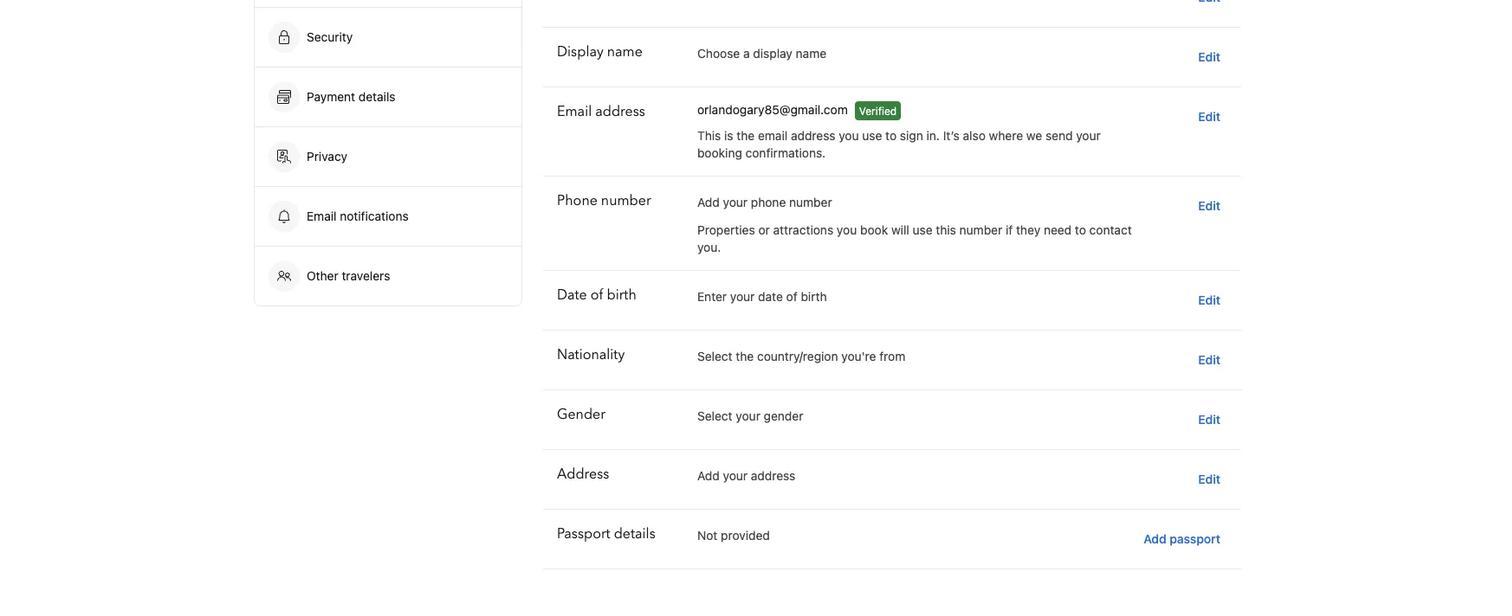 Task type: vqa. For each thing, say whether or not it's contained in the screenshot.
4th 'Edit' dropdown button from the bottom
yes



Task type: describe. For each thing, give the bounding box(es) containing it.
phone
[[557, 191, 598, 211]]

edit for gender
[[1198, 413, 1221, 427]]

where
[[989, 129, 1023, 143]]

add for add your phone number
[[697, 195, 720, 210]]

attractions
[[773, 223, 834, 237]]

0 horizontal spatial number
[[601, 191, 651, 211]]

not
[[697, 529, 718, 543]]

date
[[758, 290, 783, 304]]

to inside properties or attractions you book will use this number if they need to contact you.
[[1075, 223, 1086, 237]]

security link
[[255, 8, 522, 67]]

your for date of birth
[[730, 290, 755, 304]]

email notifications
[[307, 209, 409, 224]]

or
[[758, 223, 770, 237]]

add your address
[[697, 469, 796, 483]]

in.
[[927, 129, 940, 143]]

email
[[758, 129, 788, 143]]

travelers
[[342, 269, 390, 283]]

2 vertical spatial address
[[751, 469, 796, 483]]

contact
[[1090, 223, 1132, 237]]

your up 'properties'
[[723, 195, 748, 210]]

we
[[1027, 129, 1042, 143]]

select the country/region you're from
[[697, 350, 906, 364]]

properties or attractions you book will use this number if they need to contact you.
[[697, 223, 1132, 255]]

you inside properties or attractions you book will use this number if they need to contact you.
[[837, 223, 857, 237]]

confirmations.
[[746, 146, 826, 160]]

also
[[963, 129, 986, 143]]

email notifications link
[[255, 187, 522, 246]]

choose a display name
[[697, 46, 827, 61]]

will
[[891, 223, 909, 237]]

select for gender
[[697, 409, 733, 424]]

edit button for address
[[1192, 464, 1228, 496]]

other travelers
[[307, 269, 390, 283]]

you inside this is the email address you use to sign in. it's also where we send your booking confirmations.
[[839, 129, 859, 143]]

payment details
[[307, 90, 399, 104]]

is
[[724, 129, 733, 143]]

security
[[307, 30, 353, 44]]

edit button for display name
[[1192, 42, 1228, 73]]

0 horizontal spatial name
[[607, 42, 643, 62]]

edit button for nationality
[[1192, 345, 1228, 376]]

edit for address
[[1198, 473, 1221, 487]]

edit for nationality
[[1198, 353, 1221, 367]]

a
[[743, 46, 750, 61]]

this is the email address you use to sign in. it's also where we send your booking confirmations.
[[697, 129, 1101, 160]]

booking
[[697, 146, 742, 160]]

payment
[[307, 90, 355, 104]]

phone number
[[557, 191, 651, 211]]

edit for email address
[[1198, 110, 1221, 124]]

edit button for gender
[[1192, 405, 1228, 436]]

nationality
[[557, 346, 625, 365]]

date
[[557, 286, 587, 305]]

this
[[697, 129, 721, 143]]

the inside this is the email address you use to sign in. it's also where we send your booking confirmations.
[[737, 129, 755, 143]]

use for email address
[[862, 129, 882, 143]]

send
[[1046, 129, 1073, 143]]

1 horizontal spatial of
[[786, 290, 798, 304]]

they
[[1016, 223, 1041, 237]]

add passport button
[[1137, 524, 1228, 555]]

add your phone number
[[697, 195, 832, 210]]

address
[[557, 465, 609, 484]]

display
[[753, 46, 793, 61]]

0 horizontal spatial birth
[[607, 286, 637, 305]]



Task type: locate. For each thing, give the bounding box(es) containing it.
display name
[[557, 42, 643, 62]]

6 edit button from the top
[[1192, 405, 1228, 436]]

use inside properties or attractions you book will use this number if they need to contact you.
[[913, 223, 933, 237]]

phone
[[751, 195, 786, 210]]

1 vertical spatial to
[[1075, 223, 1086, 237]]

name right display
[[796, 46, 827, 61]]

you left book
[[837, 223, 857, 237]]

the right is
[[737, 129, 755, 143]]

0 vertical spatial to
[[886, 129, 897, 143]]

details
[[359, 90, 396, 104], [614, 525, 656, 544]]

you left sign
[[839, 129, 859, 143]]

edit for date of birth
[[1198, 293, 1221, 308]]

other travelers link
[[255, 247, 522, 306]]

4 edit from the top
[[1198, 293, 1221, 308]]

2 vertical spatial add
[[1144, 532, 1167, 547]]

your left gender
[[736, 409, 761, 424]]

the left country/region
[[736, 350, 754, 364]]

number right 'phone'
[[601, 191, 651, 211]]

2 edit button from the top
[[1192, 101, 1228, 133]]

edit button
[[1192, 42, 1228, 73], [1192, 101, 1228, 133], [1192, 191, 1228, 222], [1192, 285, 1228, 316], [1192, 345, 1228, 376], [1192, 405, 1228, 436], [1192, 464, 1228, 496]]

0 vertical spatial details
[[359, 90, 396, 104]]

edit button for phone number
[[1192, 191, 1228, 222]]

0 horizontal spatial use
[[862, 129, 882, 143]]

orlandogary85@gmail.com
[[697, 103, 848, 117]]

date of birth
[[557, 286, 637, 305]]

choose
[[697, 46, 740, 61]]

provided
[[721, 529, 770, 543]]

passport details
[[557, 525, 656, 544]]

your right send
[[1076, 129, 1101, 143]]

email for email notifications
[[307, 209, 337, 224]]

add up 'properties'
[[697, 195, 720, 210]]

select for nationality
[[697, 350, 733, 364]]

you
[[839, 129, 859, 143], [837, 223, 857, 237]]

edit
[[1198, 50, 1221, 64], [1198, 110, 1221, 124], [1198, 199, 1221, 213], [1198, 293, 1221, 308], [1198, 353, 1221, 367], [1198, 413, 1221, 427], [1198, 473, 1221, 487]]

not provided
[[697, 529, 770, 543]]

2 edit from the top
[[1198, 110, 1221, 124]]

1 select from the top
[[697, 350, 733, 364]]

add up the not
[[697, 469, 720, 483]]

2 select from the top
[[697, 409, 733, 424]]

to inside this is the email address you use to sign in. it's also where we send your booking confirmations.
[[886, 129, 897, 143]]

select down 'enter'
[[697, 350, 733, 364]]

enter your date of birth
[[697, 290, 827, 304]]

details right passport
[[614, 525, 656, 544]]

notifications
[[340, 209, 409, 224]]

select your gender
[[697, 409, 803, 424]]

birth
[[607, 286, 637, 305], [801, 290, 827, 304]]

of right date
[[786, 290, 798, 304]]

to left sign
[[886, 129, 897, 143]]

5 edit button from the top
[[1192, 345, 1228, 376]]

payment details link
[[255, 68, 522, 126]]

1 vertical spatial use
[[913, 223, 933, 237]]

number
[[601, 191, 651, 211], [789, 195, 832, 210], [960, 223, 1003, 237]]

of right the date
[[591, 286, 604, 305]]

1 vertical spatial the
[[736, 350, 754, 364]]

1 edit from the top
[[1198, 50, 1221, 64]]

details right the "payment"
[[359, 90, 396, 104]]

6 edit from the top
[[1198, 413, 1221, 427]]

gender
[[557, 405, 606, 425]]

select
[[697, 350, 733, 364], [697, 409, 733, 424]]

select up add your address
[[697, 409, 733, 424]]

address up confirmations.
[[791, 129, 836, 143]]

1 horizontal spatial details
[[614, 525, 656, 544]]

address inside this is the email address you use to sign in. it's also where we send your booking confirmations.
[[791, 129, 836, 143]]

email
[[557, 102, 592, 121], [307, 209, 337, 224]]

display
[[557, 42, 604, 62]]

add for add your address
[[697, 469, 720, 483]]

passport
[[1170, 532, 1221, 547]]

use right will
[[913, 223, 933, 237]]

1 vertical spatial email
[[307, 209, 337, 224]]

it's
[[943, 129, 960, 143]]

7 edit from the top
[[1198, 473, 1221, 487]]

edit for display name
[[1198, 50, 1221, 64]]

add passport
[[1144, 532, 1221, 547]]

birth right date
[[801, 290, 827, 304]]

your up not provided
[[723, 469, 748, 483]]

your for address
[[723, 469, 748, 483]]

your for gender
[[736, 409, 761, 424]]

0 vertical spatial the
[[737, 129, 755, 143]]

if
[[1006, 223, 1013, 237]]

need
[[1044, 223, 1072, 237]]

to
[[886, 129, 897, 143], [1075, 223, 1086, 237]]

email for email address
[[557, 102, 592, 121]]

add left passport
[[1144, 532, 1167, 547]]

you.
[[697, 240, 721, 255]]

1 vertical spatial select
[[697, 409, 733, 424]]

address down gender
[[751, 469, 796, 483]]

name right display on the left top of page
[[607, 42, 643, 62]]

address
[[595, 102, 645, 121], [791, 129, 836, 143], [751, 469, 796, 483]]

add inside dropdown button
[[1144, 532, 1167, 547]]

number inside properties or attractions you book will use this number if they need to contact you.
[[960, 223, 1003, 237]]

use
[[862, 129, 882, 143], [913, 223, 933, 237]]

0 vertical spatial add
[[697, 195, 720, 210]]

1 vertical spatial add
[[697, 469, 720, 483]]

use for phone number
[[913, 223, 933, 237]]

0 horizontal spatial to
[[886, 129, 897, 143]]

other
[[307, 269, 338, 283]]

add for add passport
[[1144, 532, 1167, 547]]

privacy link
[[255, 127, 522, 186]]

1 vertical spatial details
[[614, 525, 656, 544]]

enter
[[697, 290, 727, 304]]

3 edit from the top
[[1198, 199, 1221, 213]]

1 edit button from the top
[[1192, 42, 1228, 73]]

passport
[[557, 525, 610, 544]]

0 vertical spatial email
[[557, 102, 592, 121]]

edit for phone number
[[1198, 199, 1221, 213]]

this
[[936, 223, 956, 237]]

0 horizontal spatial details
[[359, 90, 396, 104]]

email address
[[557, 102, 645, 121]]

to right 'need'
[[1075, 223, 1086, 237]]

from
[[880, 350, 906, 364]]

name
[[607, 42, 643, 62], [796, 46, 827, 61]]

0 vertical spatial use
[[862, 129, 882, 143]]

birth right the date
[[607, 286, 637, 305]]

1 vertical spatial you
[[837, 223, 857, 237]]

1 horizontal spatial to
[[1075, 223, 1086, 237]]

1 horizontal spatial birth
[[801, 290, 827, 304]]

verified
[[859, 105, 897, 117]]

gender
[[764, 409, 803, 424]]

book
[[860, 223, 888, 237]]

edit button for email address
[[1192, 101, 1228, 133]]

number left if
[[960, 223, 1003, 237]]

details for passport details
[[614, 525, 656, 544]]

1 horizontal spatial email
[[557, 102, 592, 121]]

use inside this is the email address you use to sign in. it's also where we send your booking confirmations.
[[862, 129, 882, 143]]

1 horizontal spatial use
[[913, 223, 933, 237]]

0 vertical spatial address
[[595, 102, 645, 121]]

3 edit button from the top
[[1192, 191, 1228, 222]]

use down verified
[[862, 129, 882, 143]]

0 vertical spatial you
[[839, 129, 859, 143]]

edit button for date of birth
[[1192, 285, 1228, 316]]

the
[[737, 129, 755, 143], [736, 350, 754, 364]]

add
[[697, 195, 720, 210], [697, 469, 720, 483], [1144, 532, 1167, 547]]

5 edit from the top
[[1198, 353, 1221, 367]]

privacy
[[307, 149, 348, 164]]

properties
[[697, 223, 755, 237]]

your left date
[[730, 290, 755, 304]]

0 horizontal spatial of
[[591, 286, 604, 305]]

your
[[1076, 129, 1101, 143], [723, 195, 748, 210], [730, 290, 755, 304], [736, 409, 761, 424], [723, 469, 748, 483]]

0 horizontal spatial email
[[307, 209, 337, 224]]

0 vertical spatial select
[[697, 350, 733, 364]]

1 vertical spatial address
[[791, 129, 836, 143]]

1 horizontal spatial number
[[789, 195, 832, 210]]

address down display name
[[595, 102, 645, 121]]

4 edit button from the top
[[1192, 285, 1228, 316]]

details for payment details
[[359, 90, 396, 104]]

email down display on the left top of page
[[557, 102, 592, 121]]

number up the attractions
[[789, 195, 832, 210]]

your inside this is the email address you use to sign in. it's also where we send your booking confirmations.
[[1076, 129, 1101, 143]]

7 edit button from the top
[[1192, 464, 1228, 496]]

1 horizontal spatial name
[[796, 46, 827, 61]]

sign
[[900, 129, 923, 143]]

of
[[591, 286, 604, 305], [786, 290, 798, 304]]

email left notifications
[[307, 209, 337, 224]]

you're
[[842, 350, 876, 364]]

2 horizontal spatial number
[[960, 223, 1003, 237]]

country/region
[[757, 350, 838, 364]]



